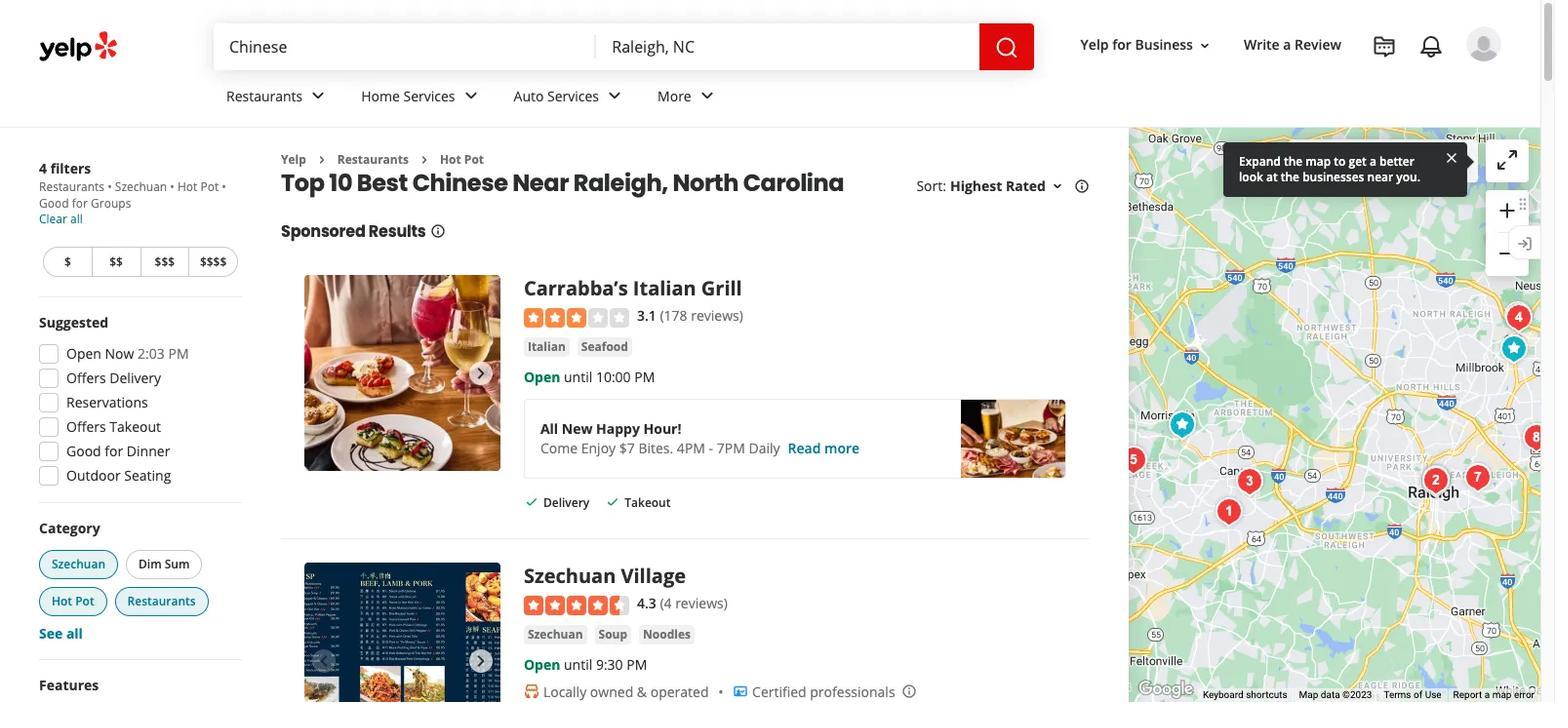 Task type: vqa. For each thing, say whether or not it's contained in the screenshot.
moves
yes



Task type: locate. For each thing, give the bounding box(es) containing it.
2 none field from the left
[[612, 36, 964, 58]]

0 vertical spatial pot
[[464, 151, 484, 168]]

open until 10:00 pm
[[524, 368, 655, 386]]

1 horizontal spatial 24 chevron down v2 image
[[603, 84, 626, 108]]

2 horizontal spatial for
[[1112, 36, 1132, 54]]

$$$$ button
[[189, 247, 238, 277]]

carrabba's
[[524, 276, 628, 302]]

pot left near
[[464, 151, 484, 168]]

pm right 2:03
[[168, 344, 189, 363]]

open up 16 locally owned v2 image
[[524, 655, 560, 674]]

1 16 chevron right v2 image from the left
[[314, 152, 330, 168]]

24 chevron down v2 image right the "auto services" on the top
[[603, 84, 626, 108]]

szechuan village image
[[304, 563, 500, 703]]

map left to
[[1306, 153, 1331, 170]]

outdoor seating
[[66, 466, 171, 485]]

2 vertical spatial open
[[524, 655, 560, 674]]

home services link
[[346, 70, 498, 127]]

1 24 chevron down v2 image from the left
[[459, 84, 483, 108]]

restaurants down dim sum button
[[127, 593, 196, 610]]

Near text field
[[612, 36, 964, 58]]

hot
[[440, 151, 461, 168], [178, 179, 197, 195], [52, 593, 72, 610]]

hot pot down home services link
[[440, 151, 484, 168]]

1 vertical spatial pot
[[200, 179, 219, 195]]

reviews) right "(4"
[[675, 594, 728, 613]]

until left the 10:00
[[564, 368, 592, 386]]

1 horizontal spatial none field
[[612, 36, 964, 58]]

brewery bhavana image
[[1417, 460, 1456, 499]]

1 vertical spatial offers
[[66, 418, 106, 436]]

group containing suggested
[[33, 313, 242, 492]]

restaurants
[[226, 86, 303, 105], [337, 151, 409, 168], [39, 179, 104, 195], [127, 593, 196, 610]]

now
[[105, 344, 134, 363]]

1 vertical spatial yelp
[[281, 151, 306, 168]]

previous image
[[312, 650, 336, 673]]

restaurants link down home
[[337, 151, 409, 168]]

italian down the '3.1 star rating' image
[[528, 338, 566, 355]]

$ button
[[43, 247, 91, 277]]

use
[[1425, 690, 1442, 701]]

szechuan up $$$ button
[[115, 179, 167, 195]]

rated
[[1006, 177, 1046, 196]]

hot pot
[[440, 151, 484, 168], [52, 593, 94, 610]]

restaurants down filters
[[39, 179, 104, 195]]

szechuan button up hot pot button
[[39, 550, 118, 580]]

noodles link
[[639, 625, 695, 645]]

seafood link
[[577, 337, 632, 357]]

yelp left '10'
[[281, 151, 306, 168]]

offers for offers delivery
[[66, 369, 106, 387]]

good for dinner
[[66, 442, 170, 461]]

1 horizontal spatial takeout
[[625, 495, 671, 511]]

0 horizontal spatial delivery
[[110, 369, 161, 387]]

1 horizontal spatial services
[[547, 86, 599, 105]]

hot pot inside button
[[52, 593, 94, 610]]

map right the as
[[1392, 152, 1421, 170]]

1 horizontal spatial 16 chevron right v2 image
[[417, 152, 432, 168]]

16 info v2 image
[[1074, 179, 1090, 194]]

16 chevron right v2 image
[[314, 152, 330, 168], [417, 152, 432, 168]]

highest rated button
[[950, 177, 1065, 196]]

map for to
[[1306, 153, 1331, 170]]

szechuan village link
[[524, 563, 686, 590]]

all inside 4 filters restaurants • szechuan • hot pot • good for groups clear all
[[70, 211, 83, 227]]

report
[[1453, 690, 1482, 701]]

pm right 9:30
[[627, 655, 647, 674]]

0 vertical spatial hot pot
[[440, 151, 484, 168]]

0 horizontal spatial a
[[1283, 36, 1291, 54]]

1 vertical spatial all
[[66, 624, 83, 643]]

filters
[[50, 159, 91, 178]]

0 horizontal spatial services
[[403, 86, 455, 105]]

1 vertical spatial pm
[[634, 368, 655, 386]]

0 vertical spatial restaurants link
[[211, 70, 346, 127]]

16 chevron right v2 image right yelp link
[[314, 152, 330, 168]]

yelp left business on the top right
[[1081, 36, 1109, 54]]

0 horizontal spatial for
[[72, 195, 88, 212]]

next image
[[469, 650, 493, 673]]

sponsored
[[281, 221, 365, 243]]

good down '4'
[[39, 195, 69, 212]]

3.1 (178 reviews)
[[637, 307, 743, 325]]

None field
[[229, 36, 581, 58], [612, 36, 964, 58]]

carrabba's italian grill image
[[304, 276, 500, 472]]

good
[[39, 195, 69, 212], [66, 442, 101, 461]]

$$ button
[[91, 247, 140, 277]]

0 vertical spatial a
[[1283, 36, 1291, 54]]

map
[[1392, 152, 1421, 170], [1306, 153, 1331, 170], [1492, 690, 1512, 701]]

0 vertical spatial good
[[39, 195, 69, 212]]

1 until from the top
[[564, 368, 592, 386]]

restaurants link up yelp link
[[211, 70, 346, 127]]

so hot image
[[1114, 441, 1153, 480]]

info icon image
[[901, 684, 917, 699], [901, 684, 917, 699]]

0 vertical spatial yelp
[[1081, 36, 1109, 54]]

2 24 chevron down v2 image from the left
[[603, 84, 626, 108]]

pot
[[464, 151, 484, 168], [200, 179, 219, 195], [75, 593, 94, 610]]

1 services from the left
[[403, 86, 455, 105]]

1 vertical spatial szechuan button
[[524, 625, 587, 645]]

terms of use link
[[1384, 690, 1442, 701]]

search as map moves
[[1328, 152, 1466, 170]]

1 vertical spatial open
[[524, 368, 560, 386]]

until
[[564, 368, 592, 386], [564, 655, 592, 674]]

$$
[[110, 254, 123, 270]]

1 vertical spatial a
[[1370, 153, 1377, 170]]

services right home
[[403, 86, 455, 105]]

restaurants inside 4 filters restaurants • szechuan • hot pot • good for groups clear all
[[39, 179, 104, 195]]

business categories element
[[211, 70, 1502, 127]]

1 none field from the left
[[229, 36, 581, 58]]

all right clear
[[70, 211, 83, 227]]

1 vertical spatial reviews)
[[675, 594, 728, 613]]

offers up reservations
[[66, 369, 106, 387]]

hot inside 4 filters restaurants • szechuan • hot pot • good for groups clear all
[[178, 179, 197, 195]]

dim
[[139, 556, 162, 573]]

reviews)
[[691, 307, 743, 325], [675, 594, 728, 613]]

0 horizontal spatial takeout
[[110, 418, 161, 436]]

0 vertical spatial reviews)
[[691, 307, 743, 325]]

hot up see all button
[[52, 593, 72, 610]]

yelp for business
[[1081, 36, 1193, 54]]

all right see at the bottom
[[66, 624, 83, 643]]

1 horizontal spatial hot pot
[[440, 151, 484, 168]]

open until 9:30 pm
[[524, 655, 647, 674]]

1 horizontal spatial szechuan button
[[524, 625, 587, 645]]

1 vertical spatial hot
[[178, 179, 197, 195]]

a right write
[[1283, 36, 1291, 54]]

reservations
[[66, 393, 148, 412]]

for inside 4 filters restaurants • szechuan • hot pot • good for groups clear all
[[72, 195, 88, 212]]

services right auto
[[547, 86, 599, 105]]

look
[[1239, 169, 1263, 185]]

grill
[[701, 276, 742, 302]]

a for write
[[1283, 36, 1291, 54]]

2 16 chevron right v2 image from the left
[[417, 152, 432, 168]]

0 horizontal spatial map
[[1306, 153, 1331, 170]]

noodles
[[643, 626, 691, 643]]

24 chevron down v2 image for home services
[[459, 84, 483, 108]]

until up "locally"
[[564, 655, 592, 674]]

map inside 'expand the map to get a better look at the businesses near you.'
[[1306, 153, 1331, 170]]

0 horizontal spatial szechuan button
[[39, 550, 118, 580]]

offers down reservations
[[66, 418, 106, 436]]

open for carrabba's
[[524, 368, 560, 386]]

0 vertical spatial for
[[1112, 36, 1132, 54]]

1 horizontal spatial •
[[170, 179, 175, 195]]

a right get in the right top of the page
[[1370, 153, 1377, 170]]

24 chevron down v2 image inside the more link
[[695, 84, 719, 108]]

report a map error
[[1453, 690, 1535, 701]]

0 vertical spatial hot
[[440, 151, 461, 168]]

mofu shoppe image
[[1417, 463, 1456, 502]]

hot pot up see all
[[52, 593, 94, 610]]

slideshow element for szechuan
[[304, 563, 500, 703]]

1 horizontal spatial pot
[[200, 179, 219, 195]]

group containing category
[[35, 519, 242, 644]]

services
[[403, 86, 455, 105], [547, 86, 599, 105]]

hot inside hot pot button
[[52, 593, 72, 610]]

north
[[673, 167, 739, 199]]

the
[[1284, 153, 1303, 170], [1281, 169, 1300, 185]]

1 vertical spatial for
[[72, 195, 88, 212]]

map left error
[[1492, 690, 1512, 701]]

keyboard shortcuts button
[[1203, 689, 1288, 703]]

0 horizontal spatial •
[[107, 179, 112, 195]]

2 horizontal spatial •
[[222, 179, 226, 195]]

2 vertical spatial for
[[105, 442, 123, 461]]

2 vertical spatial hot
[[52, 593, 72, 610]]

24 chevron down v2 image for auto services
[[603, 84, 626, 108]]

2 vertical spatial group
[[35, 519, 242, 644]]

2 • from the left
[[170, 179, 175, 195]]

yelp for yelp for business
[[1081, 36, 1109, 54]]

0 vertical spatial delivery
[[110, 369, 161, 387]]

offers for offers takeout
[[66, 418, 106, 436]]

1 vertical spatial hot pot
[[52, 593, 94, 610]]

pot inside hot pot button
[[75, 593, 94, 610]]

shortcuts
[[1246, 690, 1288, 701]]

1 vertical spatial until
[[564, 655, 592, 674]]

map for error
[[1492, 690, 1512, 701]]

delivery right 16 checkmark v2 icon
[[543, 495, 590, 511]]

next image
[[469, 362, 493, 385]]

4 filters restaurants • szechuan • hot pot • good for groups clear all
[[39, 159, 226, 227]]

0 vertical spatial takeout
[[110, 418, 161, 436]]

1 horizontal spatial a
[[1370, 153, 1377, 170]]

chinese
[[412, 167, 508, 199]]

1 slideshow element from the top
[[304, 276, 500, 472]]

business
[[1135, 36, 1193, 54]]

16 locally owned v2 image
[[524, 684, 539, 700]]

reviews) down grill
[[691, 307, 743, 325]]

1 vertical spatial delivery
[[543, 495, 590, 511]]

hot right groups
[[178, 179, 197, 195]]

2 horizontal spatial pot
[[464, 151, 484, 168]]

yelp for yelp link
[[281, 151, 306, 168]]

pm right the 10:00
[[634, 368, 655, 386]]

4
[[39, 159, 47, 178]]

restaurants down home
[[337, 151, 409, 168]]

services inside home services link
[[403, 86, 455, 105]]

for inside the yelp for business button
[[1112, 36, 1132, 54]]

zoom out image
[[1496, 242, 1519, 266]]

pot up $$$$
[[200, 179, 219, 195]]

none field up home services
[[229, 36, 581, 58]]

4.3 (4 reviews)
[[637, 594, 728, 613]]

a
[[1283, 36, 1291, 54], [1370, 153, 1377, 170], [1485, 690, 1490, 701]]

open down 'italian' link
[[524, 368, 560, 386]]

0 horizontal spatial pot
[[75, 593, 94, 610]]

24 chevron down v2 image right more
[[695, 84, 719, 108]]

1 horizontal spatial italian
[[633, 276, 696, 302]]

restaurants inside business categories element
[[226, 86, 303, 105]]

delivery
[[110, 369, 161, 387], [543, 495, 590, 511]]

slideshow element
[[304, 276, 500, 472], [304, 563, 500, 703]]

24 chevron down v2 image inside auto services link
[[603, 84, 626, 108]]

offers
[[66, 369, 106, 387], [66, 418, 106, 436]]

pot up see all button
[[75, 593, 94, 610]]

1 vertical spatial italian
[[528, 338, 566, 355]]

1 horizontal spatial yelp
[[1081, 36, 1109, 54]]

delivery down 'open now 2:03 pm'
[[110, 369, 161, 387]]

italian up (178
[[633, 276, 696, 302]]

0 horizontal spatial hot pot
[[52, 593, 94, 610]]

szechuan button down 4.3 star rating image
[[524, 625, 587, 645]]

1 offers from the top
[[66, 369, 106, 387]]

1 horizontal spatial hot
[[178, 179, 197, 195]]

all
[[70, 211, 83, 227], [66, 624, 83, 643]]

3.1 star rating image
[[524, 308, 629, 328]]

google image
[[1134, 677, 1198, 703]]

24 chevron down v2 image left auto
[[459, 84, 483, 108]]

slideshow element for carrabba's
[[304, 276, 500, 472]]

24 chevron down v2 image
[[459, 84, 483, 108], [603, 84, 626, 108], [695, 84, 719, 108]]

0 vertical spatial slideshow element
[[304, 276, 500, 472]]

0 horizontal spatial yelp
[[281, 151, 306, 168]]

0 horizontal spatial hot
[[52, 593, 72, 610]]

1 horizontal spatial map
[[1392, 152, 1421, 170]]

2 until from the top
[[564, 655, 592, 674]]

search image
[[995, 36, 1018, 59]]

2:03
[[138, 344, 165, 363]]

0 horizontal spatial 16 chevron right v2 image
[[314, 152, 330, 168]]

16 checkmark v2 image
[[524, 494, 539, 510]]

1 vertical spatial slideshow element
[[304, 563, 500, 703]]

szechuan inside group
[[52, 556, 105, 573]]

$$$$
[[200, 254, 227, 270]]

16 chevron right v2 image left hot pot link
[[417, 152, 432, 168]]

italian
[[633, 276, 696, 302], [528, 338, 566, 355]]

good up outdoor in the left of the page
[[66, 442, 101, 461]]

restaurants left 24 chevron down v2 image
[[226, 86, 303, 105]]

yelp inside the yelp for business button
[[1081, 36, 1109, 54]]

keyboard
[[1203, 690, 1244, 701]]

certified professionals
[[752, 683, 895, 701]]

0 vertical spatial all
[[70, 211, 83, 227]]

top
[[281, 167, 324, 199]]

for
[[1112, 36, 1132, 54], [72, 195, 88, 212], [105, 442, 123, 461]]

0 horizontal spatial none field
[[229, 36, 581, 58]]

2 vertical spatial a
[[1485, 690, 1490, 701]]

2 horizontal spatial map
[[1492, 690, 1512, 701]]

2 horizontal spatial 24 chevron down v2 image
[[695, 84, 719, 108]]

0 horizontal spatial italian
[[528, 338, 566, 355]]

1 vertical spatial group
[[33, 313, 242, 492]]

hot down home services link
[[440, 151, 461, 168]]

2 vertical spatial pm
[[627, 655, 647, 674]]

open down suggested
[[66, 344, 101, 363]]

auto
[[514, 86, 544, 105]]

szechuan down the "category" on the left
[[52, 556, 105, 573]]

takeout right 16 checkmark v2 image
[[625, 495, 671, 511]]

24 chevron down v2 image
[[307, 84, 330, 108]]

16 checkmark v2 image
[[605, 494, 621, 510]]

16 info v2 image
[[430, 224, 445, 239]]

for for yelp
[[1112, 36, 1132, 54]]

write a review link
[[1236, 28, 1349, 63]]

2 offers from the top
[[66, 418, 106, 436]]

24 chevron down v2 image for more
[[695, 84, 719, 108]]

takeout up dinner
[[110, 418, 161, 436]]

for right clear
[[72, 195, 88, 212]]

more link
[[642, 70, 734, 127]]

at
[[1266, 169, 1278, 185]]

2 vertical spatial pot
[[75, 593, 94, 610]]

1 vertical spatial good
[[66, 442, 101, 461]]

expand the map to get a better look at the businesses near you.
[[1239, 153, 1421, 185]]

group
[[1486, 190, 1529, 276], [33, 313, 242, 492], [35, 519, 242, 644]]

1 horizontal spatial for
[[105, 442, 123, 461]]

chuan cafe image
[[1459, 458, 1498, 497]]

&
[[637, 683, 647, 701]]

for down the offers takeout
[[105, 442, 123, 461]]

3 24 chevron down v2 image from the left
[[695, 84, 719, 108]]

16 certified professionals v2 image
[[733, 684, 748, 700]]

services inside auto services link
[[547, 86, 599, 105]]

0 vertical spatial until
[[564, 368, 592, 386]]

2 horizontal spatial a
[[1485, 690, 1490, 701]]

open
[[66, 344, 101, 363], [524, 368, 560, 386], [524, 655, 560, 674]]

none field near
[[612, 36, 964, 58]]

1 horizontal spatial delivery
[[543, 495, 590, 511]]

2 services from the left
[[547, 86, 599, 105]]

24 chevron down v2 image inside home services link
[[459, 84, 483, 108]]

0 vertical spatial offers
[[66, 369, 106, 387]]

0 horizontal spatial 24 chevron down v2 image
[[459, 84, 483, 108]]

None search field
[[214, 23, 1038, 70]]

for left business on the top right
[[1112, 36, 1132, 54]]

near
[[512, 167, 569, 199]]

reviews) for village
[[675, 594, 728, 613]]

get
[[1349, 153, 1367, 170]]

a right the report
[[1485, 690, 1490, 701]]

2 slideshow element from the top
[[304, 563, 500, 703]]

none field up business categories element
[[612, 36, 964, 58]]

until for carrabba's
[[564, 368, 592, 386]]



Task type: describe. For each thing, give the bounding box(es) containing it.
1 vertical spatial restaurants link
[[337, 151, 409, 168]]

noodles button
[[639, 625, 695, 645]]

outdoor
[[66, 466, 121, 485]]

best
[[357, 167, 408, 199]]

write
[[1244, 36, 1280, 54]]

(4
[[660, 594, 672, 613]]

clear
[[39, 211, 67, 227]]

italian button
[[524, 337, 570, 357]]

9:30
[[596, 655, 623, 674]]

seafood
[[581, 338, 628, 355]]

open now 2:03 pm
[[66, 344, 189, 363]]

pot inside 4 filters restaurants • szechuan • hot pot • good for groups clear all
[[200, 179, 219, 195]]

3 • from the left
[[222, 179, 226, 195]]

szechuan inside 4 filters restaurants • szechuan • hot pot • good for groups clear all
[[115, 179, 167, 195]]

moves
[[1424, 152, 1466, 170]]

keyboard shortcuts
[[1203, 690, 1288, 701]]

bites.
[[639, 439, 673, 457]]

4pm
[[677, 439, 705, 457]]

error
[[1514, 690, 1535, 701]]

terms
[[1384, 690, 1411, 701]]

highest
[[950, 177, 1002, 196]]

businesses
[[1303, 169, 1364, 185]]

a inside 'expand the map to get a better look at the businesses near you.'
[[1370, 153, 1377, 170]]

terms of use
[[1384, 690, 1442, 701]]

data
[[1321, 690, 1340, 701]]

bonchon image
[[1500, 298, 1539, 337]]

close image
[[1444, 149, 1460, 166]]

map for moves
[[1392, 152, 1421, 170]]

restaurants inside button
[[127, 593, 196, 610]]

all new happy hour! come enjoy $7 bites. 4pm - 7pm daily read more
[[540, 419, 860, 457]]

daily
[[749, 439, 780, 457]]

delivery inside group
[[110, 369, 161, 387]]

owned
[[590, 683, 633, 701]]

cj b. image
[[1466, 26, 1502, 61]]

more
[[825, 439, 860, 457]]

Find text field
[[229, 36, 581, 58]]

szechuan up 4.3 star rating image
[[524, 563, 616, 590]]

seating
[[124, 466, 171, 485]]

szechuan link
[[524, 625, 587, 645]]

1 vertical spatial takeout
[[625, 495, 671, 511]]

map data ©2023
[[1299, 690, 1372, 701]]

dinner
[[127, 442, 170, 461]]

szechuan down 4.3 star rating image
[[528, 626, 583, 643]]

none field find
[[229, 36, 581, 58]]

yelp link
[[281, 151, 306, 168]]

groups
[[91, 195, 131, 212]]

projects image
[[1373, 35, 1396, 59]]

as
[[1375, 152, 1389, 170]]

0 vertical spatial italian
[[633, 276, 696, 302]]

soup link
[[595, 625, 631, 645]]

bida manda image
[[1417, 461, 1456, 500]]

©2023
[[1343, 690, 1372, 701]]

pm for carrabba's
[[634, 368, 655, 386]]

features
[[39, 676, 99, 695]]

7pm
[[717, 439, 745, 457]]

1 • from the left
[[107, 179, 112, 195]]

see
[[39, 624, 63, 643]]

all
[[540, 419, 558, 438]]

16 chevron right v2 image for hot pot
[[417, 152, 432, 168]]

review
[[1295, 36, 1342, 54]]

top 10 best chinese near raleigh, north carolina
[[281, 167, 844, 199]]

come
[[540, 439, 578, 457]]

read
[[788, 439, 821, 457]]

services for auto services
[[547, 86, 599, 105]]

auto services link
[[498, 70, 642, 127]]

red pepper asian image
[[1517, 418, 1555, 457]]

until for szechuan
[[564, 655, 592, 674]]

zoom in image
[[1496, 199, 1519, 222]]

carrabba's italian grill
[[524, 276, 742, 302]]

user actions element
[[1065, 24, 1529, 144]]

expand the map to get a better look at the businesses near you. tooltip
[[1224, 142, 1467, 197]]

expand map image
[[1496, 148, 1519, 172]]

italian link
[[524, 337, 570, 357]]

enjoy
[[581, 439, 616, 457]]

(178
[[660, 307, 687, 325]]

happy
[[596, 419, 640, 438]]

10:00
[[596, 368, 631, 386]]

home services
[[361, 86, 455, 105]]

soup
[[599, 626, 627, 643]]

category
[[39, 519, 100, 538]]

see all
[[39, 624, 83, 643]]

seafood button
[[577, 337, 632, 357]]

-
[[709, 439, 713, 457]]

services for home services
[[403, 86, 455, 105]]

reviews) for italian
[[691, 307, 743, 325]]

results
[[369, 221, 426, 243]]

a for report
[[1485, 690, 1490, 701]]

$
[[64, 254, 71, 270]]

0 vertical spatial group
[[1486, 190, 1529, 276]]

professionals
[[810, 683, 895, 701]]

good inside 4 filters restaurants • szechuan • hot pot • good for groups clear all
[[39, 195, 69, 212]]

previous image
[[312, 362, 336, 385]]

search
[[1328, 152, 1371, 170]]

notifications image
[[1420, 35, 1443, 59]]

potbelly sandwich shop image
[[1163, 405, 1202, 444]]

szechuan village
[[524, 563, 686, 590]]

0 vertical spatial pm
[[168, 344, 189, 363]]

locally owned & operated
[[543, 683, 709, 701]]

for for good
[[105, 442, 123, 461]]

good inside group
[[66, 442, 101, 461]]

of
[[1414, 690, 1423, 701]]

open for szechuan
[[524, 655, 560, 674]]

$$$
[[155, 254, 175, 270]]

0 vertical spatial open
[[66, 344, 101, 363]]

q noodles image
[[1230, 462, 1269, 501]]

offers delivery
[[66, 369, 161, 387]]

$$$ button
[[140, 247, 189, 277]]

yelp for business button
[[1073, 28, 1221, 63]]

2 horizontal spatial hot
[[440, 151, 461, 168]]

dim sum button
[[126, 550, 202, 580]]

szechuan mansion hotpot image
[[1210, 492, 1249, 531]]

better
[[1380, 153, 1415, 170]]

to
[[1334, 153, 1346, 170]]

0 vertical spatial szechuan button
[[39, 550, 118, 580]]

4.3 star rating image
[[524, 596, 629, 615]]

pm for szechuan
[[627, 655, 647, 674]]

home
[[361, 86, 400, 105]]

fu kee express image
[[1499, 296, 1538, 335]]

expand
[[1239, 153, 1281, 170]]

village
[[621, 563, 686, 590]]

map region
[[1025, 50, 1555, 703]]

soup button
[[595, 625, 631, 645]]

certified
[[752, 683, 807, 701]]

operated
[[651, 683, 709, 701]]

report a map error link
[[1453, 690, 1535, 701]]

4.3
[[637, 594, 656, 613]]

16 chevron right v2 image for restaurants
[[314, 152, 330, 168]]

see all button
[[39, 624, 83, 643]]

carrabba's italian grill image
[[1495, 329, 1534, 368]]

16 chevron down v2 image
[[1197, 38, 1213, 53]]

italian inside button
[[528, 338, 566, 355]]

auto services
[[514, 86, 599, 105]]



